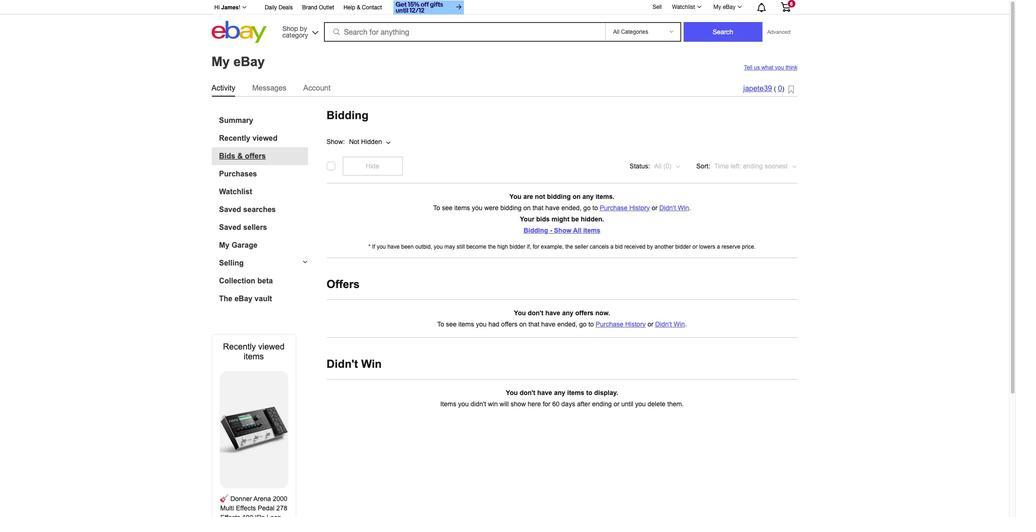 Task type: locate. For each thing, give the bounding box(es) containing it.
& right help
[[357, 4, 360, 11]]

0 vertical spatial saved
[[219, 205, 241, 213]]

offers right had
[[501, 320, 518, 328]]

on right had
[[519, 320, 527, 328]]

1 vertical spatial to
[[437, 320, 444, 328]]

or inside "you don't have any items to display. items you didn't win will show here for 60 days after ending or until you delete them."
[[614, 400, 620, 408]]

may
[[444, 243, 455, 250]]

0 horizontal spatial .
[[685, 320, 687, 328]]

1 vertical spatial win
[[674, 320, 685, 328]]

1 vertical spatial bidding
[[524, 227, 548, 234]]

be
[[571, 215, 579, 223]]

& right bids
[[237, 152, 243, 160]]

selling
[[219, 259, 244, 267]]

purchase history link for you don't have any offers now.
[[596, 320, 646, 328]]

(0)
[[663, 162, 671, 170]]

offers
[[245, 152, 266, 160], [575, 309, 594, 317], [501, 320, 518, 328]]

ending right left:
[[743, 162, 763, 170]]

2 vertical spatial didn't
[[327, 358, 358, 370]]

didn't win link for you don't have any offers now.
[[655, 320, 685, 328]]

watchlist inside account 'navigation'
[[672, 4, 695, 10]]

offers
[[327, 278, 360, 290]]

2000
[[273, 495, 287, 503]]

bidding right were
[[500, 204, 522, 212]]

messages link
[[252, 82, 286, 94]]

or inside you don't have any offers now. to see items you had offers on that have ended, go to purchase history or didn't win .
[[648, 320, 653, 328]]

purchases link
[[219, 170, 308, 178]]

don't inside you don't have any offers now. to see items you had offers on that have ended, go to purchase history or didn't win .
[[528, 309, 544, 317]]

effects down the multi
[[220, 514, 240, 517]]

or inside you are not bidding on any items. to see items you were bidding on that have ended, go to purchase history or didn't win . your bids might be hidden. bidding - show all items
[[652, 204, 658, 212]]

ended, inside you don't have any offers now. to see items you had offers on that have ended, go to purchase history or didn't win .
[[557, 320, 577, 328]]

2 vertical spatial offers
[[501, 320, 518, 328]]

my ebay inside account 'navigation'
[[714, 4, 736, 10]]

all down be
[[573, 227, 581, 234]]

a left bid
[[610, 243, 614, 250]]

0 vertical spatial on
[[573, 193, 581, 200]]

the left seller
[[565, 243, 573, 250]]

viewed
[[252, 134, 278, 142], [258, 342, 285, 351]]

for left 60
[[543, 400, 550, 408]]

didn't win link for you are not bidding on any items.
[[659, 204, 689, 212]]

win inside you don't have any offers now. to see items you had offers on that have ended, go to purchase history or didn't win .
[[674, 320, 685, 328]]

0 vertical spatial win
[[678, 204, 689, 212]]

0 vertical spatial ending
[[743, 162, 763, 170]]

1 horizontal spatial bidding
[[547, 193, 571, 200]]

2 vertical spatial on
[[519, 320, 527, 328]]

1 horizontal spatial a
[[717, 243, 720, 250]]

0 vertical spatial ebay
[[723, 4, 736, 10]]

not
[[535, 193, 545, 200]]

0 vertical spatial bidding
[[327, 109, 369, 121]]

my for my garage link
[[219, 241, 229, 249]]

win inside you are not bidding on any items. to see items you were bidding on that have ended, go to purchase history or didn't win . your bids might be hidden. bidding - show all items
[[678, 204, 689, 212]]

by left another
[[647, 243, 653, 250]]

purchase history link down items.
[[600, 204, 650, 212]]

1 horizontal spatial all
[[654, 162, 662, 170]]

ebay inside the ebay vault link
[[234, 295, 252, 303]]

recently for recently viewed
[[219, 134, 250, 142]]

by right shop
[[300, 25, 307, 32]]

0 vertical spatial for
[[533, 243, 539, 250]]

0 vertical spatial effects
[[236, 505, 256, 512]]

you
[[510, 193, 521, 200], [514, 309, 526, 317], [506, 389, 518, 397]]

history
[[629, 204, 650, 212], [625, 320, 646, 328]]

1 vertical spatial saved
[[219, 223, 241, 231]]

any left items.
[[582, 193, 594, 200]]

0 horizontal spatial bidding
[[327, 109, 369, 121]]

all (0) button
[[654, 157, 681, 175]]

for right if,
[[533, 243, 539, 250]]

1 vertical spatial bidding
[[500, 204, 522, 212]]

time left: ending soonest button
[[714, 157, 798, 175]]

cancels
[[590, 243, 609, 250]]

bidder
[[510, 243, 525, 250], [675, 243, 691, 250]]

you inside you don't have any offers now. to see items you had offers on that have ended, go to purchase history or didn't win .
[[514, 309, 526, 317]]

viewed inside recently viewed items
[[258, 342, 285, 351]]

account navigation
[[209, 0, 798, 16]]

watchlist link down 'purchases' link
[[219, 188, 308, 196]]

ended, inside you are not bidding on any items. to see items you were bidding on that have ended, go to purchase history or didn't win . your bids might be hidden. bidding - show all items
[[561, 204, 582, 212]]

ebay for the ebay vault link at the bottom of page
[[234, 295, 252, 303]]

bidding up not
[[327, 109, 369, 121]]

see inside you are not bidding on any items. to see items you were bidding on that have ended, go to purchase history or didn't win . your bids might be hidden. bidding - show all items
[[442, 204, 453, 212]]

tell us what you think
[[744, 64, 798, 71]]

bidding
[[327, 109, 369, 121], [524, 227, 548, 234]]

saved up my garage
[[219, 223, 241, 231]]

multi
[[220, 505, 234, 512]]

0 vertical spatial to
[[592, 204, 598, 212]]

ebay inside my ebay link
[[723, 4, 736, 10]]

go inside you are not bidding on any items. to see items you were bidding on that have ended, go to purchase history or didn't win . your bids might be hidden. bidding - show all items
[[583, 204, 591, 212]]

all left (0)
[[654, 162, 662, 170]]

0 vertical spatial purchase
[[600, 204, 628, 212]]

watchlist down purchases
[[219, 188, 252, 196]]

0 vertical spatial don't
[[528, 309, 544, 317]]

brand outlet link
[[302, 3, 334, 13]]

None submit
[[684, 22, 763, 42]]

0 vertical spatial to
[[433, 204, 440, 212]]

history inside you are not bidding on any items. to see items you were bidding on that have ended, go to purchase history or didn't win . your bids might be hidden. bidding - show all items
[[629, 204, 650, 212]]

go
[[583, 204, 591, 212], [579, 320, 587, 328]]

searches
[[243, 205, 276, 213]]

you right if
[[377, 243, 386, 250]]

another
[[655, 243, 674, 250]]

0 vertical spatial that
[[533, 204, 544, 212]]

0 vertical spatial my
[[714, 4, 721, 10]]

purchase down items.
[[600, 204, 628, 212]]

1 bidder from the left
[[510, 243, 525, 250]]

1 horizontal spatial offers
[[501, 320, 518, 328]]

1 vertical spatial don't
[[520, 389, 535, 397]]

a right lowers
[[717, 243, 720, 250]]

& for offers
[[237, 152, 243, 160]]

price.
[[742, 243, 756, 250]]

1 vertical spatial you
[[514, 309, 526, 317]]

on
[[573, 193, 581, 200], [523, 204, 531, 212], [519, 320, 527, 328]]

history inside you don't have any offers now. to see items you had offers on that have ended, go to purchase history or didn't win .
[[625, 320, 646, 328]]

1 a from the left
[[610, 243, 614, 250]]

1 vertical spatial purchase history link
[[596, 320, 646, 328]]

0 horizontal spatial a
[[610, 243, 614, 250]]

you left were
[[472, 204, 482, 212]]

any inside you are not bidding on any items. to see items you were bidding on that have ended, go to purchase history or didn't win . your bids might be hidden. bidding - show all items
[[582, 193, 594, 200]]

0 horizontal spatial bidder
[[510, 243, 525, 250]]

&
[[357, 4, 360, 11], [237, 152, 243, 160]]

purchase history link for you are not bidding on any items.
[[600, 204, 650, 212]]

recently
[[219, 134, 250, 142], [223, 342, 256, 351]]

on up be
[[573, 193, 581, 200]]

0 vertical spatial .
[[689, 204, 691, 212]]

selling button
[[212, 259, 308, 267]]

watchlist right "sell"
[[672, 4, 695, 10]]

advanced
[[767, 29, 790, 35]]

you don't have any offers now. to see items you had offers on that have ended, go to purchase history or didn't win .
[[437, 309, 687, 328]]

my ebay main content
[[4, 46, 1005, 517]]

0 vertical spatial offers
[[245, 152, 266, 160]]

your
[[520, 215, 534, 223]]

lowers
[[699, 243, 715, 250]]

ebay
[[723, 4, 736, 10], [233, 54, 265, 69], [234, 295, 252, 303]]

1 vertical spatial viewed
[[258, 342, 285, 351]]

have
[[545, 204, 560, 212], [387, 243, 400, 250], [545, 309, 560, 317], [541, 320, 556, 328], [537, 389, 552, 397]]

1 vertical spatial my ebay
[[212, 54, 265, 69]]

saved for saved searches
[[219, 205, 241, 213]]

don't
[[528, 309, 544, 317], [520, 389, 535, 397]]

0 horizontal spatial all
[[573, 227, 581, 234]]

0 vertical spatial go
[[583, 204, 591, 212]]

bidder right another
[[675, 243, 691, 250]]

0 horizontal spatial my ebay
[[212, 54, 265, 69]]

0 horizontal spatial by
[[300, 25, 307, 32]]

purchase down now.
[[596, 320, 624, 328]]

time
[[714, 162, 729, 170]]

0 horizontal spatial watchlist
[[219, 188, 252, 196]]

see up may
[[442, 204, 453, 212]]

1 saved from the top
[[219, 205, 241, 213]]

see left had
[[446, 320, 457, 328]]

1 vertical spatial any
[[562, 309, 573, 317]]

don't inside "you don't have any items to display. items you didn't win will show here for 60 days after ending or until you delete them."
[[520, 389, 535, 397]]

2 vertical spatial any
[[554, 389, 565, 397]]

my ebay inside main content
[[212, 54, 265, 69]]

effects up 100
[[236, 505, 256, 512]]

my
[[714, 4, 721, 10], [212, 54, 230, 69], [219, 241, 229, 249]]

2 saved from the top
[[219, 223, 241, 231]]

that down "not" at the top of the page
[[533, 204, 544, 212]]

0 vertical spatial &
[[357, 4, 360, 11]]

0 horizontal spatial ending
[[592, 400, 612, 408]]

purchase history link down now.
[[596, 320, 646, 328]]

to
[[592, 204, 598, 212], [588, 320, 594, 328], [586, 389, 592, 397]]

didn't win link
[[659, 204, 689, 212], [655, 320, 685, 328]]

my inside account 'navigation'
[[714, 4, 721, 10]]

any inside "you don't have any items to display. items you didn't win will show here for 60 days after ending or until you delete them."
[[554, 389, 565, 397]]

bids
[[219, 152, 235, 160]]

for for 60
[[543, 400, 550, 408]]

win
[[678, 204, 689, 212], [674, 320, 685, 328], [361, 358, 382, 370]]

account link
[[303, 82, 331, 94]]

you right until
[[635, 400, 646, 408]]

by inside my ebay main content
[[647, 243, 653, 250]]

delete
[[648, 400, 666, 408]]

0 vertical spatial my ebay
[[714, 4, 736, 10]]

here
[[528, 400, 541, 408]]

or
[[652, 204, 658, 212], [693, 243, 698, 250], [648, 320, 653, 328], [614, 400, 620, 408]]

bidding down bids
[[524, 227, 548, 234]]

had
[[488, 320, 499, 328]]

0 vertical spatial viewed
[[252, 134, 278, 142]]

1 vertical spatial history
[[625, 320, 646, 328]]

watchlist inside my ebay main content
[[219, 188, 252, 196]]

& inside bids & offers link
[[237, 152, 243, 160]]

2 horizontal spatial offers
[[575, 309, 594, 317]]

you
[[775, 64, 784, 71], [472, 204, 482, 212], [377, 243, 386, 250], [434, 243, 443, 250], [476, 320, 487, 328], [458, 400, 469, 408], [635, 400, 646, 408]]

recently viewed items
[[223, 342, 285, 361]]

0 vertical spatial didn't win link
[[659, 204, 689, 212]]

0 horizontal spatial &
[[237, 152, 243, 160]]

0 vertical spatial you
[[510, 193, 521, 200]]

. inside you are not bidding on any items. to see items you were bidding on that have ended, go to purchase history or didn't win . your bids might be hidden. bidding - show all items
[[689, 204, 691, 212]]

a
[[610, 243, 614, 250], [717, 243, 720, 250]]

bids & offers link
[[219, 152, 308, 160]]

help & contact link
[[344, 3, 382, 13]]

0 horizontal spatial offers
[[245, 152, 266, 160]]

🎸
[[220, 495, 229, 503]]

ending
[[743, 162, 763, 170], [592, 400, 612, 408]]

1 vertical spatial on
[[523, 204, 531, 212]]

1 vertical spatial ended,
[[557, 320, 577, 328]]

0 vertical spatial recently
[[219, 134, 250, 142]]

watchlist link right "sell"
[[667, 1, 706, 13]]

you for bidding
[[510, 193, 521, 200]]

bidding - show all items link
[[524, 227, 600, 234]]

collection
[[219, 277, 255, 285]]

effects
[[236, 505, 256, 512], [220, 514, 240, 517]]

saved up saved sellers
[[219, 205, 241, 213]]

recently for recently viewed items
[[223, 342, 256, 351]]

0 vertical spatial watchlist
[[672, 4, 695, 10]]

2 a from the left
[[717, 243, 720, 250]]

you inside you are not bidding on any items. to see items you were bidding on that have ended, go to purchase history or didn't win . your bids might be hidden. bidding - show all items
[[510, 193, 521, 200]]

for inside "you don't have any items to display. items you didn't win will show here for 60 days after ending or until you delete them."
[[543, 400, 550, 408]]

you right what
[[775, 64, 784, 71]]

1 vertical spatial &
[[237, 152, 243, 160]]

sort: time left: ending soonest
[[696, 162, 788, 170]]

1 horizontal spatial bidding
[[524, 227, 548, 234]]

1 vertical spatial effects
[[220, 514, 240, 517]]

sell
[[653, 4, 662, 10]]

1 vertical spatial ending
[[592, 400, 612, 408]]

make this page your my ebay homepage image
[[788, 85, 794, 94]]

1 vertical spatial didn't win link
[[655, 320, 685, 328]]

any
[[582, 193, 594, 200], [562, 309, 573, 317], [554, 389, 565, 397]]

purchase history link
[[600, 204, 650, 212], [596, 320, 646, 328]]

1 vertical spatial that
[[528, 320, 539, 328]]

for
[[533, 243, 539, 250], [543, 400, 550, 408]]

recently inside recently viewed items
[[223, 342, 256, 351]]

1 horizontal spatial bidder
[[675, 243, 691, 250]]

high
[[497, 243, 508, 250]]

items inside recently viewed items
[[244, 352, 264, 361]]

any left now.
[[562, 309, 573, 317]]

advanced link
[[763, 23, 795, 41]]

messages
[[252, 84, 286, 92]]

2 vertical spatial you
[[506, 389, 518, 397]]

.
[[689, 204, 691, 212], [685, 320, 687, 328]]

1 horizontal spatial for
[[543, 400, 550, 408]]

1 horizontal spatial my ebay
[[714, 4, 736, 10]]

0 vertical spatial purchase history link
[[600, 204, 650, 212]]

1 vertical spatial watchlist
[[219, 188, 252, 196]]

0 horizontal spatial for
[[533, 243, 539, 250]]

1 vertical spatial see
[[446, 320, 457, 328]]

any inside you don't have any offers now. to see items you had offers on that have ended, go to purchase history or didn't win .
[[562, 309, 573, 317]]

1 vertical spatial .
[[685, 320, 687, 328]]

now.
[[595, 309, 610, 317]]

. inside you don't have any offers now. to see items you had offers on that have ended, go to purchase history or didn't win .
[[685, 320, 687, 328]]

display.
[[594, 389, 618, 397]]

any up 60
[[554, 389, 565, 397]]

0 vertical spatial by
[[300, 25, 307, 32]]

you left had
[[476, 320, 487, 328]]

🎸 donner arena 2000 multi effects pedal 278 effects 100 irs loop link
[[220, 371, 288, 517]]

1 horizontal spatial .
[[689, 204, 691, 212]]

1 horizontal spatial the
[[565, 243, 573, 250]]

hidden
[[361, 138, 382, 146]]

0 vertical spatial watchlist link
[[667, 1, 706, 13]]

bidding inside you are not bidding on any items. to see items you were bidding on that have ended, go to purchase history or didn't win . your bids might be hidden. bidding - show all items
[[524, 227, 548, 234]]

shop by category button
[[278, 21, 320, 41]]

1 horizontal spatial watchlist
[[672, 4, 695, 10]]

bidding
[[547, 193, 571, 200], [500, 204, 522, 212]]

ending down display.
[[592, 400, 612, 408]]

0 vertical spatial didn't
[[659, 204, 676, 212]]

that right had
[[528, 320, 539, 328]]

left:
[[731, 162, 741, 170]]

bidding right "not" at the top of the page
[[547, 193, 571, 200]]

0 vertical spatial any
[[582, 193, 594, 200]]

to inside you don't have any offers now. to see items you had offers on that have ended, go to purchase history or didn't win .
[[588, 320, 594, 328]]

1 vertical spatial for
[[543, 400, 550, 408]]

2 bidder from the left
[[675, 243, 691, 250]]

2 vertical spatial ebay
[[234, 295, 252, 303]]

1 vertical spatial to
[[588, 320, 594, 328]]

james
[[221, 4, 239, 11]]

hi james !
[[214, 4, 240, 11]]

status: all (0)
[[630, 162, 671, 170]]

the left high on the left top
[[488, 243, 496, 250]]

& for contact
[[357, 4, 360, 11]]

didn't
[[659, 204, 676, 212], [655, 320, 672, 328], [327, 358, 358, 370]]

my for my ebay link
[[714, 4, 721, 10]]

you inside "you don't have any items to display. items you didn't win will show here for 60 days after ending or until you delete them."
[[506, 389, 518, 397]]

1 vertical spatial purchase
[[596, 320, 624, 328]]

& inside help & contact link
[[357, 4, 360, 11]]

have inside you are not bidding on any items. to see items you were bidding on that have ended, go to purchase history or didn't win . your bids might be hidden. bidding - show all items
[[545, 204, 560, 212]]

saved
[[219, 205, 241, 213], [219, 223, 241, 231]]

bidder left if,
[[510, 243, 525, 250]]

any for items
[[554, 389, 565, 397]]

1 vertical spatial watchlist link
[[219, 188, 308, 196]]

1 vertical spatial by
[[647, 243, 653, 250]]

on up your
[[523, 204, 531, 212]]

1 horizontal spatial by
[[647, 243, 653, 250]]

1 horizontal spatial &
[[357, 4, 360, 11]]

offers left now.
[[575, 309, 594, 317]]

0 vertical spatial see
[[442, 204, 453, 212]]

0 horizontal spatial bidding
[[500, 204, 522, 212]]

0 vertical spatial history
[[629, 204, 650, 212]]

offers down recently viewed
[[245, 152, 266, 160]]



Task type: vqa. For each thing, say whether or not it's contained in the screenshot.
listing.
no



Task type: describe. For each thing, give the bounding box(es) containing it.
show
[[554, 227, 571, 234]]

them.
[[667, 400, 684, 408]]

to inside you don't have any offers now. to see items you had offers on that have ended, go to purchase history or didn't win .
[[437, 320, 444, 328]]

saved sellers link
[[219, 223, 308, 232]]

to inside you are not bidding on any items. to see items you were bidding on that have ended, go to purchase history or didn't win . your bids might be hidden. bidding - show all items
[[433, 204, 440, 212]]

purchases
[[219, 170, 257, 178]]

shop by category
[[282, 25, 308, 39]]

by inside the shop by category
[[300, 25, 307, 32]]

shop by category banner
[[209, 0, 798, 46]]

brand outlet
[[302, 4, 334, 11]]

not
[[349, 138, 359, 146]]

will
[[500, 400, 509, 408]]

show: not hidden
[[327, 138, 382, 146]]

items inside you don't have any offers now. to see items you had offers on that have ended, go to purchase history or didn't win .
[[458, 320, 474, 328]]

you are not bidding on any items. to see items you were bidding on that have ended, go to purchase history or didn't win . your bids might be hidden. bidding - show all items
[[433, 193, 691, 234]]

tell us what you think link
[[744, 64, 798, 71]]

viewed for recently viewed
[[252, 134, 278, 142]]

show
[[511, 400, 526, 408]]

vault
[[255, 295, 272, 303]]

summary link
[[219, 116, 308, 125]]

daily deals link
[[265, 3, 293, 13]]

received
[[624, 243, 646, 250]]

🎸 donner arena 2000 multi effects pedal 278 effects 100 irs loop
[[220, 495, 287, 517]]

bids & offers
[[219, 152, 266, 160]]

the ebay vault link
[[219, 295, 308, 303]]

Search for anything text field
[[325, 23, 603, 41]]

daily deals
[[265, 4, 293, 11]]

become
[[466, 243, 486, 250]]

none submit inside shop by category banner
[[684, 22, 763, 42]]

arena
[[253, 495, 271, 503]]

2 the from the left
[[565, 243, 573, 250]]

outbid,
[[415, 243, 432, 250]]

sellers
[[243, 223, 267, 231]]

you inside you don't have any offers now. to see items you had offers on that have ended, go to purchase history or didn't win .
[[476, 320, 487, 328]]

60
[[552, 400, 560, 408]]

didn't
[[471, 400, 486, 408]]

you for show
[[506, 389, 518, 397]]

not hidden button
[[349, 130, 401, 149]]

after
[[577, 400, 590, 408]]

6 link
[[775, 0, 796, 14]]

don't for here
[[520, 389, 535, 397]]

don't for that
[[528, 309, 544, 317]]

donner
[[230, 495, 252, 503]]

my ebay link
[[708, 1, 746, 13]]

1 vertical spatial my
[[212, 54, 230, 69]]

been
[[401, 243, 414, 250]]

1 vertical spatial ebay
[[233, 54, 265, 69]]

activity link
[[212, 82, 235, 94]]

you inside you are not bidding on any items. to see items you were bidding on that have ended, go to purchase history or didn't win . your bids might be hidden. bidding - show all items
[[472, 204, 482, 212]]

purchase inside you don't have any offers now. to see items you had offers on that have ended, go to purchase history or didn't win .
[[596, 320, 624, 328]]

daily
[[265, 4, 277, 11]]

on inside you don't have any offers now. to see items you had offers on that have ended, go to purchase history or didn't win .
[[519, 320, 527, 328]]

help
[[344, 4, 355, 11]]

1 the from the left
[[488, 243, 496, 250]]

the ebay vault
[[219, 295, 272, 303]]

help & contact
[[344, 4, 382, 11]]

you left may
[[434, 243, 443, 250]]

are
[[523, 193, 533, 200]]

brand
[[302, 4, 317, 11]]

didn't inside you are not bidding on any items. to see items you were bidding on that have ended, go to purchase history or didn't win . your bids might be hidden. bidding - show all items
[[659, 204, 676, 212]]

278
[[276, 505, 287, 512]]

ending inside "you don't have any items to display. items you didn't win will show here for 60 days after ending or until you delete them."
[[592, 400, 612, 408]]

items inside "you don't have any items to display. items you didn't win will show here for 60 days after ending or until you delete them."
[[567, 389, 584, 397]]

* if you have been outbid, you may still become the high bidder if, for example, the seller cancels a bid received by another bidder or lowers a reserve price.
[[368, 243, 756, 250]]

bid
[[615, 243, 623, 250]]

example,
[[541, 243, 564, 250]]

to inside you are not bidding on any items. to see items you were bidding on that have ended, go to purchase history or didn't win . your bids might be hidden. bidding - show all items
[[592, 204, 598, 212]]

viewed for recently viewed items
[[258, 342, 285, 351]]

status:
[[630, 162, 650, 170]]

didn't win
[[327, 358, 382, 370]]

didn't inside you don't have any offers now. to see items you had offers on that have ended, go to purchase history or didn't win .
[[655, 320, 672, 328]]

my garage link
[[219, 241, 308, 250]]

purchase inside you are not bidding on any items. to see items you were bidding on that have ended, go to purchase history or didn't win . your bids might be hidden. bidding - show all items
[[600, 204, 628, 212]]

sort:
[[696, 162, 710, 170]]

saved sellers
[[219, 223, 267, 231]]

100
[[242, 514, 253, 517]]

all inside you are not bidding on any items. to see items you were bidding on that have ended, go to purchase history or didn't win . your bids might be hidden. bidding - show all items
[[573, 227, 581, 234]]

collection beta link
[[219, 277, 308, 285]]

1 horizontal spatial ending
[[743, 162, 763, 170]]

win
[[488, 400, 498, 408]]

saved searches link
[[219, 205, 308, 214]]

!
[[239, 4, 240, 11]]

0 vertical spatial bidding
[[547, 193, 571, 200]]

if
[[372, 243, 375, 250]]

that inside you don't have any offers now. to see items you had offers on that have ended, go to purchase history or didn't win .
[[528, 320, 539, 328]]

1 vertical spatial offers
[[575, 309, 594, 317]]

hidden.
[[581, 215, 604, 223]]

see inside you don't have any offers now. to see items you had offers on that have ended, go to purchase history or didn't win .
[[446, 320, 457, 328]]

my garage
[[219, 241, 257, 249]]

saved for saved sellers
[[219, 223, 241, 231]]

1 horizontal spatial watchlist link
[[667, 1, 706, 13]]

you for on
[[514, 309, 526, 317]]

you don't have any items to display. items you didn't win will show here for 60 days after ending or until you delete them.
[[440, 389, 684, 408]]

contact
[[362, 4, 382, 11]]

pedal
[[258, 505, 275, 512]]

still
[[457, 243, 465, 250]]

items
[[440, 400, 456, 408]]

the
[[219, 295, 232, 303]]

irs
[[255, 514, 265, 517]]

seller
[[575, 243, 588, 250]]

hide button
[[343, 157, 403, 175]]

category
[[282, 31, 308, 39]]

hide
[[366, 162, 379, 170]]

us
[[754, 64, 760, 71]]

that inside you are not bidding on any items. to see items you were bidding on that have ended, go to purchase history or didn't win . your bids might be hidden. bidding - show all items
[[533, 204, 544, 212]]

collection beta
[[219, 277, 273, 285]]

0 horizontal spatial watchlist link
[[219, 188, 308, 196]]

go inside you don't have any offers now. to see items you had offers on that have ended, go to purchase history or didn't win .
[[579, 320, 587, 328]]

2 vertical spatial win
[[361, 358, 382, 370]]

account
[[303, 84, 331, 92]]

you left didn't
[[458, 400, 469, 408]]

for for example,
[[533, 243, 539, 250]]

to inside "you don't have any items to display. items you didn't win will show here for 60 days after ending or until you delete them."
[[586, 389, 592, 397]]

japete39 ( 0 )
[[743, 85, 784, 93]]

might
[[552, 215, 569, 223]]

get an extra 15% off image
[[393, 0, 464, 15]]

have inside "you don't have any items to display. items you didn't win will show here for 60 days after ending or until you delete them."
[[537, 389, 552, 397]]

summary
[[219, 116, 253, 124]]

tell
[[744, 64, 752, 71]]

ebay for my ebay link
[[723, 4, 736, 10]]

japete39 link
[[743, 85, 772, 93]]

recently viewed
[[219, 134, 278, 142]]

any for offers
[[562, 309, 573, 317]]

0 vertical spatial all
[[654, 162, 662, 170]]



